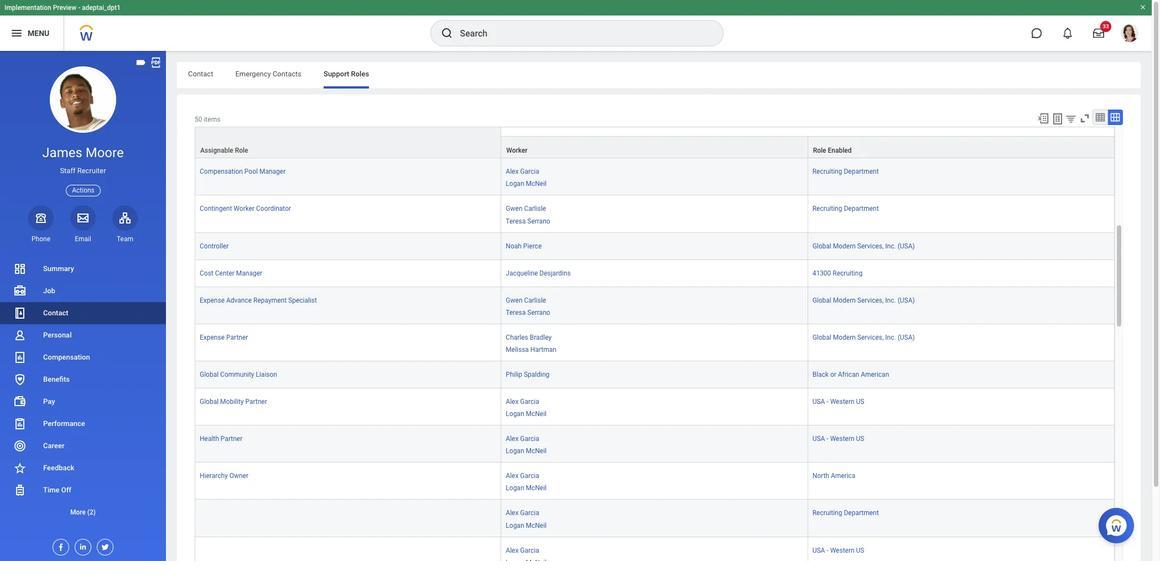 Task type: describe. For each thing, give the bounding box(es) containing it.
manager for compensation pool manager
[[260, 168, 286, 176]]

1 modern from the top
[[834, 242, 856, 250]]

41300 recruiting link
[[813, 267, 863, 277]]

us for global mobility partner
[[857, 398, 865, 406]]

select to filter grid data image
[[1066, 113, 1078, 125]]

items selected list for expense advance repayment specialist
[[506, 294, 568, 317]]

6 alex from the top
[[506, 547, 519, 555]]

assignable role button
[[195, 127, 501, 158]]

noah pierce
[[506, 242, 542, 250]]

1 inc. from the top
[[886, 242, 897, 250]]

north
[[813, 472, 830, 480]]

role inside 'row'
[[235, 147, 248, 155]]

hierarchy
[[200, 472, 228, 480]]

recruiting department link for manager
[[813, 166, 879, 176]]

specialist
[[288, 297, 317, 304]]

charles bradley link
[[506, 332, 552, 341]]

more (2) button
[[0, 502, 166, 524]]

logan mcneil link for health partner
[[506, 445, 547, 455]]

north america link
[[813, 470, 856, 480]]

team link
[[112, 205, 138, 244]]

assignable role
[[200, 147, 248, 155]]

row containing health partner
[[195, 426, 1116, 463]]

worker button
[[502, 137, 808, 158]]

6 alex garcia link from the top
[[506, 545, 540, 555]]

health partner link
[[200, 433, 243, 443]]

partner inside global mobility partner link
[[245, 398, 267, 406]]

team
[[117, 235, 133, 243]]

melissa hartman
[[506, 346, 557, 354]]

global left community
[[200, 371, 219, 379]]

items selected list containing deborah simpson
[[506, 118, 576, 151]]

facebook image
[[53, 540, 65, 552]]

pierce
[[524, 242, 542, 250]]

alex garcia link for health partner
[[506, 433, 540, 443]]

1 global modern services, inc. (usa) from the top
[[813, 242, 916, 250]]

3 usa from the top
[[813, 547, 826, 555]]

performance link
[[0, 413, 166, 435]]

job image
[[13, 285, 27, 298]]

recruiting department for compensation pool manager
[[813, 168, 879, 176]]

logan for global mobility partner
[[506, 410, 525, 418]]

6 logan from the top
[[506, 522, 525, 530]]

job link
[[0, 280, 166, 302]]

time off
[[43, 486, 71, 494]]

email james moore element
[[70, 235, 96, 244]]

gwen carlisle for expense advance repayment specialist
[[506, 297, 547, 304]]

logan mcneil link for global mobility partner
[[506, 408, 547, 418]]

compensation image
[[13, 351, 27, 364]]

export to worksheets image
[[1052, 112, 1065, 126]]

6 logan mcneil link from the top
[[506, 520, 547, 530]]

off
[[61, 486, 71, 494]]

close environment banner image
[[1140, 4, 1147, 11]]

3 recruiting department link from the top
[[813, 507, 879, 517]]

usa for global mobility partner
[[813, 398, 826, 406]]

us for health partner
[[857, 435, 865, 443]]

america
[[831, 472, 856, 480]]

inc. for hartman
[[886, 334, 897, 341]]

logan for hierarchy owner
[[506, 485, 525, 492]]

mcneil for global mobility partner
[[526, 410, 547, 418]]

10 items selected list from the top
[[506, 545, 565, 561]]

profile logan mcneil image
[[1122, 24, 1139, 44]]

alex garcia link for compensation pool manager
[[506, 166, 540, 176]]

- for items selected list associated with health partner
[[827, 435, 829, 443]]

teresa serrano link for contingent worker coordinator
[[506, 215, 551, 225]]

logan mcneil for hierarchy owner
[[506, 485, 547, 492]]

1 global modern services, inc. (usa) link from the top
[[813, 240, 916, 250]]

charles bradley
[[506, 334, 552, 341]]

pay link
[[0, 391, 166, 413]]

5 garcia from the top
[[521, 510, 540, 517]]

feedback link
[[0, 457, 166, 479]]

emergency
[[236, 70, 271, 78]]

garcia for compensation pool manager
[[521, 168, 540, 176]]

usa - western us for health partner
[[813, 435, 865, 443]]

row containing expense advance repayment specialist
[[195, 287, 1116, 324]]

13 row from the top
[[195, 500, 1116, 537]]

role enabled button
[[809, 137, 1115, 158]]

logan mcneil for compensation pool manager
[[506, 180, 547, 188]]

support
[[324, 70, 350, 78]]

role enabled
[[814, 147, 852, 155]]

logan mcneil link for compensation pool manager
[[506, 178, 547, 188]]

personal image
[[13, 329, 27, 342]]

expense advance repayment specialist
[[200, 297, 317, 304]]

western for global mobility partner
[[831, 398, 855, 406]]

contacts
[[273, 70, 302, 78]]

implementation preview -   adeptai_dpt1
[[4, 4, 121, 12]]

0 horizontal spatial worker
[[234, 205, 255, 213]]

personal link
[[0, 324, 166, 347]]

partner for expense partner
[[226, 334, 248, 341]]

black
[[813, 371, 829, 379]]

global mobility partner link
[[200, 396, 267, 406]]

items selected list for expense partner
[[506, 332, 575, 354]]

search image
[[440, 27, 454, 40]]

spalding
[[524, 371, 550, 379]]

row containing cost center manager
[[195, 260, 1116, 287]]

global modern services, inc. (usa) link for melissa hartman
[[813, 332, 916, 341]]

Search Workday  search field
[[460, 21, 701, 45]]

teresa serrano for expense advance repayment specialist
[[506, 309, 551, 317]]

compensation pool manager
[[200, 168, 286, 176]]

jacqueline desjardins link
[[506, 267, 571, 277]]

noah pierce link
[[506, 240, 542, 250]]

table image
[[1096, 112, 1107, 123]]

tag image
[[135, 56, 147, 69]]

career image
[[13, 440, 27, 453]]

items
[[204, 116, 221, 123]]

50
[[195, 116, 202, 123]]

melissa
[[506, 346, 529, 354]]

alex garcia link for global mobility partner
[[506, 396, 540, 406]]

compensation for compensation
[[43, 353, 90, 362]]

inc. for serrano
[[886, 297, 897, 304]]

adeptai_dpt1
[[82, 4, 121, 12]]

performance image
[[13, 417, 27, 431]]

5 alex garcia from the top
[[506, 510, 540, 517]]

melissa hartman link
[[506, 344, 557, 354]]

global modern services, inc. (usa) link for teresa serrano
[[813, 294, 916, 304]]

twitter image
[[97, 540, 110, 552]]

1 logan mcneil link from the top
[[506, 141, 547, 151]]

worker inside popup button
[[507, 147, 528, 155]]

alex for global mobility partner
[[506, 398, 519, 406]]

job
[[43, 287, 55, 295]]

enabled
[[828, 147, 852, 155]]

list containing summary
[[0, 258, 166, 524]]

6 alex garcia from the top
[[506, 547, 540, 555]]

summary link
[[0, 258, 166, 280]]

health partner
[[200, 435, 243, 443]]

more
[[70, 509, 86, 517]]

alex for compensation pool manager
[[506, 168, 519, 176]]

menu
[[28, 29, 49, 37]]

usa - western us link for global mobility partner
[[813, 396, 865, 406]]

american
[[862, 371, 890, 379]]

items selected list for global mobility partner
[[506, 396, 565, 419]]

- for first items selected list from the bottom
[[827, 547, 829, 555]]

row containing controller
[[195, 233, 1116, 260]]

tab list containing contact
[[177, 62, 1142, 89]]

(2)
[[87, 509, 96, 517]]

email
[[75, 235, 91, 243]]

teresa for contingent worker coordinator
[[506, 217, 526, 225]]

recruiting for manager's recruiting department link
[[813, 168, 843, 176]]

staff
[[60, 167, 76, 175]]

recruiting for recruiting department link related to coordinator
[[813, 205, 843, 213]]

6 mcneil from the top
[[526, 522, 547, 530]]

repayment
[[254, 297, 287, 304]]

3 usa - western us from the top
[[813, 547, 865, 555]]

compensation pool manager link
[[200, 166, 286, 176]]

compensation link
[[0, 347, 166, 369]]

coordinator
[[256, 205, 291, 213]]

charles
[[506, 334, 529, 341]]

black or african american
[[813, 371, 890, 379]]

recruiting department link for coordinator
[[813, 203, 879, 213]]

more (2)
[[70, 509, 96, 517]]

contingent worker coordinator
[[200, 205, 291, 213]]

community
[[220, 371, 254, 379]]

14 row from the top
[[195, 537, 1116, 561]]

usa for health partner
[[813, 435, 826, 443]]

summary
[[43, 265, 74, 273]]

roles
[[351, 70, 369, 78]]

health
[[200, 435, 219, 443]]

jacqueline
[[506, 269, 538, 277]]

usa - western us link for health partner
[[813, 433, 865, 443]]

controller
[[200, 242, 229, 250]]

simpson
[[533, 131, 559, 139]]

row containing worker
[[195, 136, 1116, 158]]

global for controller
[[813, 242, 832, 250]]

linkedin image
[[75, 540, 87, 551]]

menu button
[[0, 16, 64, 51]]

export to excel image
[[1038, 112, 1050, 125]]

garcia for hierarchy owner
[[521, 472, 540, 480]]

global modern services, inc. (usa) for melissa hartman
[[813, 334, 916, 341]]

3 us from the top
[[857, 547, 865, 555]]

alex garcia link for hierarchy owner
[[506, 470, 540, 480]]

logan mcneil for health partner
[[506, 447, 547, 455]]

notifications large image
[[1063, 28, 1074, 39]]

role inside row
[[814, 147, 827, 155]]



Task type: vqa. For each thing, say whether or not it's contained in the screenshot.
image to the top
no



Task type: locate. For each thing, give the bounding box(es) containing it.
serrano up bradley
[[528, 309, 551, 317]]

expense advance repayment specialist link
[[200, 294, 317, 304]]

6 garcia from the top
[[521, 547, 540, 555]]

role up compensation pool manager link
[[235, 147, 248, 155]]

1 recruiting department link from the top
[[813, 166, 879, 176]]

global community liaison
[[200, 371, 277, 379]]

manager right center
[[236, 269, 262, 277]]

3 items selected list from the top
[[506, 203, 568, 226]]

1 usa from the top
[[813, 398, 826, 406]]

2 recruiting department from the top
[[813, 205, 879, 213]]

2 vertical spatial global modern services, inc. (usa) link
[[813, 332, 916, 341]]

carlisle down the jacqueline desjardins
[[525, 297, 547, 304]]

1 vertical spatial contact
[[43, 309, 68, 317]]

1 usa - western us from the top
[[813, 398, 865, 406]]

james moore
[[42, 145, 124, 161]]

3 logan from the top
[[506, 410, 525, 418]]

1 expense from the top
[[200, 297, 225, 304]]

items selected list
[[506, 118, 576, 151], [506, 166, 565, 189], [506, 203, 568, 226], [506, 294, 568, 317], [506, 332, 575, 354], [506, 396, 565, 419], [506, 433, 565, 456], [506, 470, 565, 493], [506, 507, 565, 530], [506, 545, 565, 561]]

owner
[[230, 472, 249, 480]]

0 vertical spatial inc.
[[886, 242, 897, 250]]

compensation down 'assignable role'
[[200, 168, 243, 176]]

center
[[215, 269, 235, 277]]

4 logan mcneil link from the top
[[506, 445, 547, 455]]

gwen up noah
[[506, 205, 523, 213]]

0 vertical spatial usa - western us link
[[813, 396, 865, 406]]

1 department from the top
[[845, 168, 879, 176]]

items selected list for hierarchy owner
[[506, 470, 565, 493]]

teresa up noah
[[506, 217, 526, 225]]

serrano for expense advance repayment specialist
[[528, 309, 551, 317]]

1 vertical spatial global modern services, inc. (usa)
[[813, 297, 916, 304]]

manager for cost center manager
[[236, 269, 262, 277]]

gwen carlisle link for contingent worker coordinator
[[506, 203, 547, 213]]

global modern services, inc. (usa) for teresa serrano
[[813, 297, 916, 304]]

5 row from the top
[[195, 233, 1116, 260]]

3 logan mcneil from the top
[[506, 410, 547, 418]]

team james moore element
[[112, 235, 138, 244]]

staff recruiter
[[60, 167, 106, 175]]

2 (usa) from the top
[[898, 297, 916, 304]]

5 logan mcneil from the top
[[506, 485, 547, 492]]

teresa serrano up noah pierce link
[[506, 217, 551, 225]]

2 vertical spatial partner
[[221, 435, 243, 443]]

contact up personal
[[43, 309, 68, 317]]

services, for melissa hartman
[[858, 334, 884, 341]]

2 vertical spatial services,
[[858, 334, 884, 341]]

view printable version (pdf) image
[[150, 56, 162, 69]]

1 carlisle from the top
[[525, 205, 547, 213]]

1 horizontal spatial role
[[814, 147, 827, 155]]

recruiting department link
[[813, 166, 879, 176], [813, 203, 879, 213], [813, 507, 879, 517]]

fullscreen image
[[1080, 112, 1092, 125]]

7 items selected list from the top
[[506, 433, 565, 456]]

actions button
[[66, 185, 101, 196]]

teresa up 'charles'
[[506, 309, 526, 317]]

mcneil
[[526, 143, 547, 151], [526, 180, 547, 188], [526, 410, 547, 418], [526, 447, 547, 455], [526, 485, 547, 492], [526, 522, 547, 530]]

3 services, from the top
[[858, 334, 884, 341]]

1 vertical spatial expense
[[200, 334, 225, 341]]

time
[[43, 486, 60, 494]]

controller link
[[200, 240, 229, 250]]

manager right 'pool'
[[260, 168, 286, 176]]

0 vertical spatial modern
[[834, 242, 856, 250]]

serrano
[[528, 217, 551, 225], [528, 309, 551, 317]]

row containing global community liaison
[[195, 361, 1116, 389]]

4 garcia from the top
[[521, 472, 540, 480]]

1 alex garcia from the top
[[506, 168, 540, 176]]

expense up the global community liaison link
[[200, 334, 225, 341]]

1 vertical spatial modern
[[834, 297, 856, 304]]

2 expense from the top
[[200, 334, 225, 341]]

gwen for expense advance repayment specialist
[[506, 297, 523, 304]]

0 horizontal spatial role
[[235, 147, 248, 155]]

philip spalding link
[[506, 369, 550, 379]]

worker down deborah
[[507, 147, 528, 155]]

global modern services, inc. (usa)
[[813, 242, 916, 250], [813, 297, 916, 304], [813, 334, 916, 341]]

1 vertical spatial usa
[[813, 435, 826, 443]]

1 logan mcneil from the top
[[506, 143, 547, 151]]

2 serrano from the top
[[528, 309, 551, 317]]

carlisle for contingent worker coordinator
[[525, 205, 547, 213]]

2 vertical spatial modern
[[834, 334, 856, 341]]

4 logan mcneil from the top
[[506, 447, 547, 455]]

1 teresa from the top
[[506, 217, 526, 225]]

33
[[1104, 23, 1110, 29]]

2 alex from the top
[[506, 398, 519, 406]]

partner right mobility
[[245, 398, 267, 406]]

carlisle for expense advance repayment specialist
[[525, 297, 547, 304]]

inc.
[[886, 242, 897, 250], [886, 297, 897, 304], [886, 334, 897, 341]]

11 row from the top
[[195, 426, 1116, 463]]

-
[[78, 4, 80, 12], [827, 398, 829, 406], [827, 435, 829, 443], [827, 547, 829, 555]]

2 vertical spatial (usa)
[[898, 334, 916, 341]]

1 vertical spatial teresa serrano link
[[506, 307, 551, 317]]

1 vertical spatial compensation
[[43, 353, 90, 362]]

list
[[0, 258, 166, 524]]

role left enabled
[[814, 147, 827, 155]]

expand table image
[[1111, 112, 1122, 123]]

garcia for health partner
[[521, 435, 540, 443]]

partner up the global community liaison link
[[226, 334, 248, 341]]

1 vertical spatial teresa serrano
[[506, 309, 551, 317]]

contact inside navigation pane region
[[43, 309, 68, 317]]

1 horizontal spatial compensation
[[200, 168, 243, 176]]

(usa) for melissa hartman
[[898, 334, 916, 341]]

1 horizontal spatial contact
[[188, 70, 213, 78]]

1 gwen carlisle from the top
[[506, 205, 547, 213]]

4 items selected list from the top
[[506, 294, 568, 317]]

2 vertical spatial global modern services, inc. (usa)
[[813, 334, 916, 341]]

row containing compensation pool manager
[[195, 159, 1116, 196]]

mcneil for hierarchy owner
[[526, 485, 547, 492]]

0 vertical spatial recruiting department
[[813, 168, 879, 176]]

3 alex garcia link from the top
[[506, 433, 540, 443]]

jacqueline desjardins
[[506, 269, 571, 277]]

1 vertical spatial worker
[[234, 205, 255, 213]]

gwen carlisle
[[506, 205, 547, 213], [506, 297, 547, 304]]

2 usa from the top
[[813, 435, 826, 443]]

partner right health
[[221, 435, 243, 443]]

1 vertical spatial gwen
[[506, 297, 523, 304]]

1 vertical spatial recruiting department link
[[813, 203, 879, 213]]

2 logan from the top
[[506, 180, 525, 188]]

liaison
[[256, 371, 277, 379]]

0 vertical spatial gwen
[[506, 205, 523, 213]]

performance
[[43, 420, 85, 428]]

1 services, from the top
[[858, 242, 884, 250]]

41300 recruiting
[[813, 269, 863, 277]]

7 row from the top
[[195, 287, 1116, 324]]

justify image
[[10, 27, 23, 40]]

global modern services, inc. (usa) link down 41300 recruiting
[[813, 294, 916, 304]]

alex for hierarchy owner
[[506, 472, 519, 480]]

2 gwen carlisle link from the top
[[506, 294, 547, 304]]

expense for expense advance repayment specialist
[[200, 297, 225, 304]]

actions
[[72, 186, 95, 194]]

usa - western us
[[813, 398, 865, 406], [813, 435, 865, 443], [813, 547, 865, 555]]

global modern services, inc. (usa) link up black or african american link
[[813, 332, 916, 341]]

2 alex garcia link from the top
[[506, 396, 540, 406]]

navigation pane region
[[0, 51, 166, 561]]

compensation
[[200, 168, 243, 176], [43, 353, 90, 362]]

mcneil for health partner
[[526, 447, 547, 455]]

0 vertical spatial (usa)
[[898, 242, 916, 250]]

expense left advance
[[200, 297, 225, 304]]

2 teresa from the top
[[506, 309, 526, 317]]

feedback image
[[13, 462, 27, 475]]

global modern services, inc. (usa) link up 41300 recruiting link
[[813, 240, 916, 250]]

assignable
[[200, 147, 233, 155]]

cell for usa
[[195, 537, 502, 561]]

gwen carlisle link down jacqueline
[[506, 294, 547, 304]]

hierarchy owner
[[200, 472, 249, 480]]

inbox large image
[[1094, 28, 1105, 39]]

logan
[[506, 143, 525, 151], [506, 180, 525, 188], [506, 410, 525, 418], [506, 447, 525, 455], [506, 485, 525, 492], [506, 522, 525, 530]]

carlisle
[[525, 205, 547, 213], [525, 297, 547, 304]]

global modern services, inc. (usa) up black or african american link
[[813, 334, 916, 341]]

2 vertical spatial recruiting department
[[813, 510, 879, 517]]

2 vertical spatial usa - western us link
[[813, 545, 865, 555]]

teresa serrano up charles bradley link
[[506, 309, 551, 317]]

partner
[[226, 334, 248, 341], [245, 398, 267, 406], [221, 435, 243, 443]]

1 vertical spatial usa - western us
[[813, 435, 865, 443]]

3 recruiting department from the top
[[813, 510, 879, 517]]

teresa serrano link up noah pierce link
[[506, 215, 551, 225]]

gwen carlisle down jacqueline
[[506, 297, 547, 304]]

worker right contingent
[[234, 205, 255, 213]]

0 vertical spatial gwen carlisle link
[[506, 203, 547, 213]]

logan for health partner
[[506, 447, 525, 455]]

0 vertical spatial teresa serrano link
[[506, 215, 551, 225]]

services, for teresa serrano
[[858, 297, 884, 304]]

gwen down jacqueline
[[506, 297, 523, 304]]

expense for expense partner
[[200, 334, 225, 341]]

2 recruiting department link from the top
[[813, 203, 879, 213]]

1 vertical spatial services,
[[858, 297, 884, 304]]

5 items selected list from the top
[[506, 332, 575, 354]]

1 alex from the top
[[506, 168, 519, 176]]

recruiting department for contingent worker coordinator
[[813, 205, 879, 213]]

global left mobility
[[200, 398, 219, 406]]

logan mcneil
[[506, 143, 547, 151], [506, 180, 547, 188], [506, 410, 547, 418], [506, 447, 547, 455], [506, 485, 547, 492], [506, 522, 547, 530]]

gwen carlisle link up noah pierce link
[[506, 203, 547, 213]]

3 department from the top
[[845, 510, 879, 517]]

0 vertical spatial usa
[[813, 398, 826, 406]]

hartman
[[531, 346, 557, 354]]

0 vertical spatial carlisle
[[525, 205, 547, 213]]

benefits image
[[13, 373, 27, 386]]

services, down 41300 recruiting
[[858, 297, 884, 304]]

logan for compensation pool manager
[[506, 180, 525, 188]]

1 vertical spatial global modern services, inc. (usa) link
[[813, 294, 916, 304]]

teresa serrano for contingent worker coordinator
[[506, 217, 551, 225]]

modern up black or african american link
[[834, 334, 856, 341]]

garcia
[[521, 168, 540, 176], [521, 398, 540, 406], [521, 435, 540, 443], [521, 472, 540, 480], [521, 510, 540, 517], [521, 547, 540, 555]]

1 items selected list from the top
[[506, 118, 576, 151]]

5 alex from the top
[[506, 510, 519, 517]]

compensation for compensation pool manager
[[200, 168, 243, 176]]

4 alex from the top
[[506, 472, 519, 480]]

global modern services, inc. (usa) down 41300 recruiting
[[813, 297, 916, 304]]

0 horizontal spatial contact
[[43, 309, 68, 317]]

alex garcia for compensation pool manager
[[506, 168, 540, 176]]

0 vertical spatial recruiting department link
[[813, 166, 879, 176]]

items selected list for health partner
[[506, 433, 565, 456]]

2 cell from the top
[[195, 537, 502, 561]]

partner inside expense partner link
[[226, 334, 248, 341]]

2 teresa serrano link from the top
[[506, 307, 551, 317]]

items selected list for compensation pool manager
[[506, 166, 565, 189]]

2 vertical spatial recruiting department link
[[813, 507, 879, 517]]

contact up 50
[[188, 70, 213, 78]]

2 vertical spatial us
[[857, 547, 865, 555]]

- for items selected list corresponding to global mobility partner
[[827, 398, 829, 406]]

1 role from the left
[[235, 147, 248, 155]]

2 logan mcneil link from the top
[[506, 178, 547, 188]]

1 vertical spatial inc.
[[886, 297, 897, 304]]

1 vertical spatial usa - western us link
[[813, 433, 865, 443]]

0 vertical spatial manager
[[260, 168, 286, 176]]

items selected list for contingent worker coordinator
[[506, 203, 568, 226]]

4 mcneil from the top
[[526, 447, 547, 455]]

5 logan mcneil link from the top
[[506, 482, 547, 492]]

assignable role row
[[195, 127, 1116, 158]]

african
[[839, 371, 860, 379]]

0 vertical spatial teresa serrano
[[506, 217, 551, 225]]

5 mcneil from the top
[[526, 485, 547, 492]]

3 western from the top
[[831, 547, 855, 555]]

global up 41300
[[813, 242, 832, 250]]

alex garcia for health partner
[[506, 435, 540, 443]]

cost center manager link
[[200, 267, 262, 277]]

black or african american link
[[813, 369, 890, 379]]

contact image
[[13, 307, 27, 320]]

menu banner
[[0, 0, 1153, 51]]

philip
[[506, 371, 523, 379]]

9 items selected list from the top
[[506, 507, 565, 530]]

row containing expense partner
[[195, 324, 1116, 361]]

global community liaison link
[[200, 369, 277, 379]]

preview
[[53, 4, 76, 12]]

global up black
[[813, 334, 832, 341]]

0 vertical spatial global modern services, inc. (usa)
[[813, 242, 916, 250]]

james
[[42, 145, 82, 161]]

3 global modern services, inc. (usa) from the top
[[813, 334, 916, 341]]

emergency contacts
[[236, 70, 302, 78]]

1 vertical spatial manager
[[236, 269, 262, 277]]

mobility
[[220, 398, 244, 406]]

gwen carlisle link for expense advance repayment specialist
[[506, 294, 547, 304]]

0 vertical spatial expense
[[200, 297, 225, 304]]

benefits link
[[0, 369, 166, 391]]

41300
[[813, 269, 832, 277]]

recruiting
[[813, 168, 843, 176], [813, 205, 843, 213], [833, 269, 863, 277], [813, 510, 843, 517]]

0 vertical spatial teresa
[[506, 217, 526, 225]]

usa
[[813, 398, 826, 406], [813, 435, 826, 443], [813, 547, 826, 555]]

1 vertical spatial us
[[857, 435, 865, 443]]

gwen carlisle up noah pierce link
[[506, 205, 547, 213]]

row containing contingent worker coordinator
[[195, 196, 1116, 233]]

usa - western us link
[[813, 396, 865, 406], [813, 433, 865, 443], [813, 545, 865, 555]]

0 vertical spatial partner
[[226, 334, 248, 341]]

teresa serrano link for expense advance repayment specialist
[[506, 307, 551, 317]]

recruiter
[[77, 167, 106, 175]]

time off image
[[13, 484, 27, 497]]

1 vertical spatial carlisle
[[525, 297, 547, 304]]

0 vertical spatial usa - western us
[[813, 398, 865, 406]]

3 logan mcneil link from the top
[[506, 408, 547, 418]]

2 gwen carlisle from the top
[[506, 297, 547, 304]]

0 vertical spatial contact
[[188, 70, 213, 78]]

2 usa - western us link from the top
[[813, 433, 865, 443]]

1 logan from the top
[[506, 143, 525, 151]]

3 mcneil from the top
[[526, 410, 547, 418]]

0 vertical spatial global modern services, inc. (usa) link
[[813, 240, 916, 250]]

1 serrano from the top
[[528, 217, 551, 225]]

phone image
[[33, 211, 49, 225]]

1 vertical spatial western
[[831, 435, 855, 443]]

1 cell from the top
[[195, 500, 502, 537]]

garcia for global mobility partner
[[521, 398, 540, 406]]

toolbar
[[1033, 110, 1124, 127]]

cell
[[195, 500, 502, 537], [195, 537, 502, 561]]

logan mcneil link for hierarchy owner
[[506, 482, 547, 492]]

3 row from the top
[[195, 159, 1116, 196]]

1 vertical spatial partner
[[245, 398, 267, 406]]

(usa) for teresa serrano
[[898, 297, 916, 304]]

cost center manager
[[200, 269, 262, 277]]

personal
[[43, 331, 72, 339]]

alex garcia for hierarchy owner
[[506, 472, 540, 480]]

1 row from the top
[[195, 109, 1116, 159]]

advance
[[226, 297, 252, 304]]

career link
[[0, 435, 166, 457]]

2 services, from the top
[[858, 297, 884, 304]]

1 teresa serrano from the top
[[506, 217, 551, 225]]

gwen for contingent worker coordinator
[[506, 205, 523, 213]]

3 global modern services, inc. (usa) link from the top
[[813, 332, 916, 341]]

usa - western us for global mobility partner
[[813, 398, 865, 406]]

feedback
[[43, 464, 74, 472]]

2 vertical spatial usa - western us
[[813, 547, 865, 555]]

teresa serrano link up charles bradley link
[[506, 307, 551, 317]]

view team image
[[118, 211, 132, 225]]

global modern services, inc. (usa) up 41300 recruiting link
[[813, 242, 916, 250]]

carlisle up pierce
[[525, 205, 547, 213]]

2 items selected list from the top
[[506, 166, 565, 189]]

summary image
[[13, 262, 27, 276]]

gwen carlisle link
[[506, 203, 547, 213], [506, 294, 547, 304]]

services, up american
[[858, 334, 884, 341]]

support roles
[[324, 70, 369, 78]]

1 vertical spatial teresa
[[506, 309, 526, 317]]

1 vertical spatial recruiting department
[[813, 205, 879, 213]]

tab list
[[177, 62, 1142, 89]]

row containing global mobility partner
[[195, 389, 1116, 426]]

1 recruiting department from the top
[[813, 168, 879, 176]]

logan mcneil for global mobility partner
[[506, 410, 547, 418]]

row containing deborah simpson
[[195, 109, 1116, 159]]

2 vertical spatial western
[[831, 547, 855, 555]]

more (2) button
[[0, 506, 166, 519]]

cost
[[200, 269, 214, 277]]

3 garcia from the top
[[521, 435, 540, 443]]

modern down 41300 recruiting
[[834, 297, 856, 304]]

deborah simpson link
[[506, 129, 559, 139]]

compensation down personal
[[43, 353, 90, 362]]

recruiting department
[[813, 168, 879, 176], [813, 205, 879, 213], [813, 510, 879, 517]]

9 row from the top
[[195, 361, 1116, 389]]

services, up 41300 recruiting link
[[858, 242, 884, 250]]

phone james moore element
[[28, 235, 54, 244]]

0 vertical spatial western
[[831, 398, 855, 406]]

global for expense advance repayment specialist
[[813, 297, 832, 304]]

email button
[[70, 205, 96, 244]]

moore
[[86, 145, 124, 161]]

recruiting for 1st recruiting department link from the bottom of the page
[[813, 510, 843, 517]]

1 gwen from the top
[[506, 205, 523, 213]]

philip spalding
[[506, 371, 550, 379]]

6 row from the top
[[195, 260, 1116, 287]]

2 inc. from the top
[[886, 297, 897, 304]]

partner for health partner
[[221, 435, 243, 443]]

33 button
[[1087, 21, 1112, 45]]

department for coordinator
[[845, 205, 879, 213]]

0 vertical spatial department
[[845, 168, 879, 176]]

0 horizontal spatial compensation
[[43, 353, 90, 362]]

contact link
[[0, 302, 166, 324]]

1 vertical spatial serrano
[[528, 309, 551, 317]]

expense partner link
[[200, 332, 248, 341]]

1 (usa) from the top
[[898, 242, 916, 250]]

compensation inside navigation pane region
[[43, 353, 90, 362]]

1 vertical spatial department
[[845, 205, 879, 213]]

2 us from the top
[[857, 435, 865, 443]]

gwen carlisle for contingent worker coordinator
[[506, 205, 547, 213]]

4 logan from the top
[[506, 447, 525, 455]]

time off link
[[0, 479, 166, 502]]

row
[[195, 109, 1116, 159], [195, 136, 1116, 158], [195, 159, 1116, 196], [195, 196, 1116, 233], [195, 233, 1116, 260], [195, 260, 1116, 287], [195, 287, 1116, 324], [195, 324, 1116, 361], [195, 361, 1116, 389], [195, 389, 1116, 426], [195, 426, 1116, 463], [195, 463, 1116, 500], [195, 500, 1116, 537], [195, 537, 1116, 561]]

1 vertical spatial gwen carlisle
[[506, 297, 547, 304]]

1 western from the top
[[831, 398, 855, 406]]

alex for health partner
[[506, 435, 519, 443]]

1 mcneil from the top
[[526, 143, 547, 151]]

western for health partner
[[831, 435, 855, 443]]

phone button
[[28, 205, 54, 244]]

north america
[[813, 472, 856, 480]]

teresa for expense advance repayment specialist
[[506, 309, 526, 317]]

desjardins
[[540, 269, 571, 277]]

2 vertical spatial usa
[[813, 547, 826, 555]]

1 horizontal spatial worker
[[507, 147, 528, 155]]

serrano for contingent worker coordinator
[[528, 217, 551, 225]]

3 alex from the top
[[506, 435, 519, 443]]

1 vertical spatial (usa)
[[898, 297, 916, 304]]

4 row from the top
[[195, 196, 1116, 233]]

mail image
[[76, 211, 90, 225]]

cell for recruiting
[[195, 500, 502, 537]]

2 role from the left
[[814, 147, 827, 155]]

1 alex garcia link from the top
[[506, 166, 540, 176]]

3 alex garcia from the top
[[506, 435, 540, 443]]

0 vertical spatial compensation
[[200, 168, 243, 176]]

2 vertical spatial department
[[845, 510, 879, 517]]

partner inside health partner link
[[221, 435, 243, 443]]

serrano up pierce
[[528, 217, 551, 225]]

0 vertical spatial worker
[[507, 147, 528, 155]]

pay image
[[13, 395, 27, 409]]

implementation
[[4, 4, 51, 12]]

modern for teresa serrano
[[834, 297, 856, 304]]

0 vertical spatial gwen carlisle
[[506, 205, 547, 213]]

alex garcia for global mobility partner
[[506, 398, 540, 406]]

0 vertical spatial us
[[857, 398, 865, 406]]

2 carlisle from the top
[[525, 297, 547, 304]]

3 usa - western us link from the top
[[813, 545, 865, 555]]

0 vertical spatial serrano
[[528, 217, 551, 225]]

10 row from the top
[[195, 389, 1116, 426]]

logan mcneil link
[[506, 141, 547, 151], [506, 178, 547, 188], [506, 408, 547, 418], [506, 445, 547, 455], [506, 482, 547, 492], [506, 520, 547, 530]]

mcneil for compensation pool manager
[[526, 180, 547, 188]]

5 alex garcia link from the top
[[506, 507, 540, 517]]

department for manager
[[845, 168, 879, 176]]

items selected list containing charles bradley
[[506, 332, 575, 354]]

row containing hierarchy owner
[[195, 463, 1116, 500]]

modern for melissa hartman
[[834, 334, 856, 341]]

1 garcia from the top
[[521, 168, 540, 176]]

global down 41300
[[813, 297, 832, 304]]

2 vertical spatial inc.
[[886, 334, 897, 341]]

12 row from the top
[[195, 463, 1116, 500]]

- inside the menu banner
[[78, 4, 80, 12]]

global for expense partner
[[813, 334, 832, 341]]

6 logan mcneil from the top
[[506, 522, 547, 530]]

expense
[[200, 297, 225, 304], [200, 334, 225, 341]]

0 vertical spatial services,
[[858, 242, 884, 250]]

modern up 41300 recruiting link
[[834, 242, 856, 250]]

1 vertical spatial gwen carlisle link
[[506, 294, 547, 304]]



